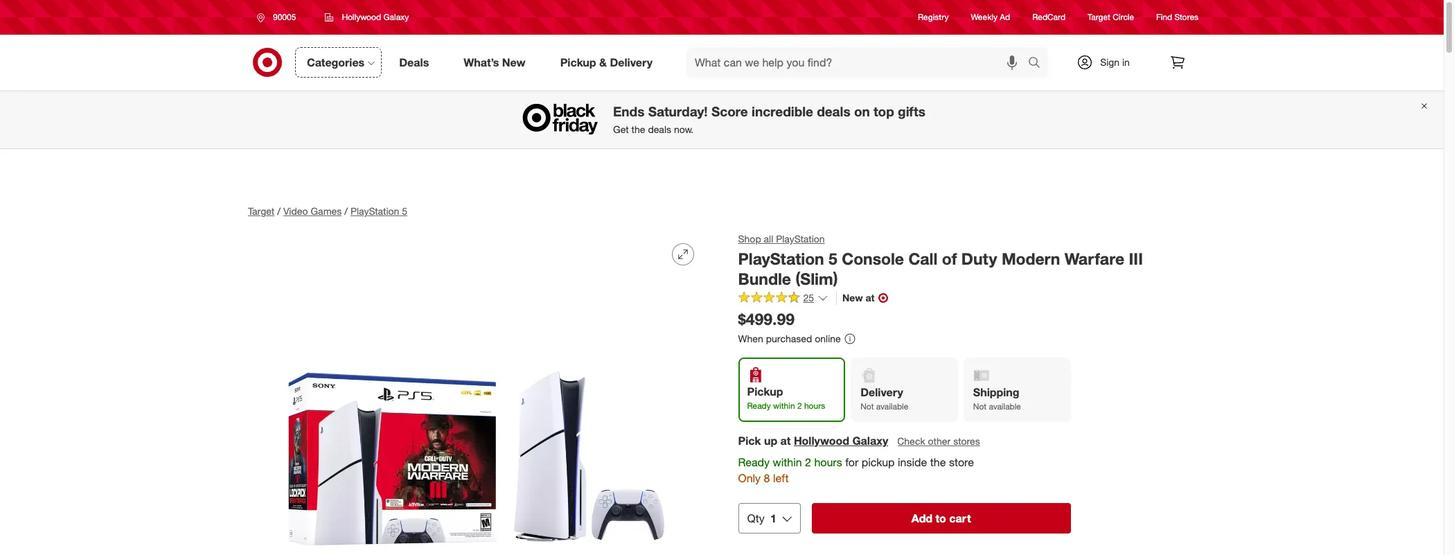 Task type: vqa. For each thing, say whether or not it's contained in the screenshot.
Target "LINK"
yes



Task type: describe. For each thing, give the bounding box(es) containing it.
sign in link
[[1065, 47, 1152, 78]]

pickup for &
[[561, 55, 597, 69]]

find
[[1157, 12, 1173, 22]]

redcard link
[[1033, 11, 1066, 23]]

What can we help you find? suggestions appear below search field
[[687, 47, 1032, 78]]

delivery inside pickup & delivery link
[[610, 55, 653, 69]]

hollywood galaxy button
[[795, 433, 889, 449]]

gifts
[[898, 104, 926, 120]]

of
[[943, 249, 958, 268]]

left
[[774, 471, 790, 485]]

deals
[[399, 55, 429, 69]]

available for delivery
[[877, 401, 909, 412]]

search
[[1022, 57, 1056, 70]]

not for delivery
[[861, 401, 875, 412]]

1 horizontal spatial at
[[866, 292, 875, 304]]

0 horizontal spatial 5
[[402, 205, 408, 217]]

stores
[[1175, 12, 1199, 22]]

top
[[874, 104, 895, 120]]

find stores link
[[1157, 11, 1199, 23]]

weekly ad
[[971, 12, 1011, 22]]

1 vertical spatial at
[[781, 434, 792, 448]]

modern
[[1003, 249, 1061, 268]]

target for target / video games / playstation 5
[[248, 205, 275, 217]]

what's new link
[[452, 47, 543, 78]]

1 vertical spatial playstation
[[777, 233, 826, 245]]

90005
[[273, 12, 296, 22]]

sign in
[[1101, 56, 1130, 68]]

games
[[311, 205, 342, 217]]

2 vertical spatial playstation
[[739, 249, 825, 268]]

get
[[613, 123, 629, 135]]

store
[[950, 456, 975, 469]]

hollywood inside dropdown button
[[342, 12, 381, 22]]

for
[[846, 456, 859, 469]]

2 inside pickup ready within 2 hours
[[798, 401, 803, 411]]

(slim)
[[796, 269, 839, 288]]

other
[[929, 436, 952, 447]]

categories
[[307, 55, 365, 69]]

8
[[765, 471, 771, 485]]

registry
[[918, 12, 949, 22]]

not for shipping
[[974, 401, 988, 412]]

incredible
[[752, 104, 814, 120]]

sign
[[1101, 56, 1120, 68]]

saturday!
[[649, 104, 708, 120]]

cart
[[950, 512, 972, 525]]

up
[[765, 434, 778, 448]]

pickup & delivery link
[[549, 47, 670, 78]]

5 inside shop all playstation playstation 5 console call of duty modern warfare iii bundle (slim)
[[829, 249, 838, 268]]

add to cart button
[[813, 503, 1072, 534]]

90005 button
[[248, 5, 311, 30]]

&
[[600, 55, 607, 69]]

hours inside pickup ready within 2 hours
[[805, 401, 826, 411]]

hollywood galaxy button
[[316, 5, 418, 30]]

only
[[739, 471, 762, 485]]

add to cart
[[912, 512, 972, 525]]

available for shipping
[[990, 401, 1022, 412]]

now.
[[674, 123, 694, 135]]

shop
[[739, 233, 762, 245]]

inside
[[899, 456, 928, 469]]

target circle link
[[1088, 11, 1135, 23]]

0 vertical spatial deals
[[817, 104, 851, 120]]

pick up at hollywood galaxy
[[739, 434, 889, 448]]

qty 1
[[748, 512, 777, 525]]

check
[[898, 436, 926, 447]]

25
[[804, 292, 815, 304]]

check other stores button
[[897, 434, 982, 449]]

score
[[712, 104, 748, 120]]

1 vertical spatial galaxy
[[853, 434, 889, 448]]

what's new
[[464, 55, 526, 69]]

console
[[843, 249, 905, 268]]

purchased
[[767, 333, 813, 345]]

the inside ends saturday! score incredible deals on top gifts get the deals now.
[[632, 123, 646, 135]]

1 vertical spatial deals
[[648, 123, 672, 135]]

pickup for ready
[[748, 385, 784, 399]]

shipping
[[974, 386, 1020, 399]]

what's
[[464, 55, 499, 69]]

video games link
[[283, 205, 342, 217]]

pickup & delivery
[[561, 55, 653, 69]]

1
[[771, 512, 777, 525]]

when purchased online
[[739, 333, 842, 345]]

1 vertical spatial hollywood
[[795, 434, 850, 448]]

pick
[[739, 434, 762, 448]]

galaxy inside hollywood galaxy dropdown button
[[384, 12, 409, 22]]

circle
[[1113, 12, 1135, 22]]

hollywood galaxy
[[342, 12, 409, 22]]



Task type: locate. For each thing, give the bounding box(es) containing it.
/ right games
[[345, 205, 348, 217]]

target left the video
[[248, 205, 275, 217]]

1 vertical spatial 5
[[829, 249, 838, 268]]

shop all playstation playstation 5 console call of duty modern warfare iii bundle (slim)
[[739, 233, 1144, 288]]

ready inside pickup ready within 2 hours
[[748, 401, 772, 411]]

0 vertical spatial within
[[774, 401, 796, 411]]

check other stores
[[898, 436, 981, 447]]

0 horizontal spatial deals
[[648, 123, 672, 135]]

galaxy
[[384, 12, 409, 22], [853, 434, 889, 448]]

target circle
[[1088, 12, 1135, 22]]

hollywood up 'for'
[[795, 434, 850, 448]]

galaxy up deals
[[384, 12, 409, 22]]

deals link
[[388, 47, 447, 78]]

1 horizontal spatial deals
[[817, 104, 851, 120]]

hollywood
[[342, 12, 381, 22], [795, 434, 850, 448]]

ends
[[613, 104, 645, 120]]

ready within 2 hours for pickup inside the store only 8 left
[[739, 456, 975, 485]]

ready up only
[[739, 456, 771, 469]]

0 horizontal spatial pickup
[[561, 55, 597, 69]]

search button
[[1022, 47, 1056, 80]]

target
[[1088, 12, 1111, 22], [248, 205, 275, 217]]

stores
[[954, 436, 981, 447]]

pickup inside pickup ready within 2 hours
[[748, 385, 784, 399]]

1 vertical spatial hours
[[815, 456, 843, 469]]

target left the circle
[[1088, 12, 1111, 22]]

target for target circle
[[1088, 12, 1111, 22]]

ready
[[748, 401, 772, 411], [739, 456, 771, 469]]

1 horizontal spatial available
[[990, 401, 1022, 412]]

1 vertical spatial 2
[[806, 456, 812, 469]]

add
[[912, 512, 933, 525]]

new right 25
[[843, 292, 864, 304]]

1 horizontal spatial delivery
[[861, 386, 904, 399]]

0 horizontal spatial 2
[[798, 401, 803, 411]]

0 horizontal spatial available
[[877, 401, 909, 412]]

0 horizontal spatial not
[[861, 401, 875, 412]]

within up 'left'
[[774, 456, 803, 469]]

pickup
[[561, 55, 597, 69], [748, 385, 784, 399]]

all
[[765, 233, 774, 245]]

delivery right &
[[610, 55, 653, 69]]

available inside delivery not available
[[877, 401, 909, 412]]

0 horizontal spatial delivery
[[610, 55, 653, 69]]

1 not from the left
[[861, 401, 875, 412]]

0 vertical spatial galaxy
[[384, 12, 409, 22]]

target link
[[248, 205, 275, 217]]

hours
[[805, 401, 826, 411], [815, 456, 843, 469]]

video
[[283, 205, 308, 217]]

2 down pick up at hollywood galaxy
[[806, 456, 812, 469]]

when
[[739, 333, 764, 345]]

1 / from the left
[[277, 205, 281, 217]]

/
[[277, 205, 281, 217], [345, 205, 348, 217]]

pickup
[[862, 456, 896, 469]]

not inside delivery not available
[[861, 401, 875, 412]]

duty
[[962, 249, 998, 268]]

2 not from the left
[[974, 401, 988, 412]]

at down console
[[866, 292, 875, 304]]

not up hollywood galaxy button
[[861, 401, 875, 412]]

0 horizontal spatial /
[[277, 205, 281, 217]]

/ left the video
[[277, 205, 281, 217]]

registry link
[[918, 11, 949, 23]]

galaxy up "pickup"
[[853, 434, 889, 448]]

within inside ready within 2 hours for pickup inside the store only 8 left
[[774, 456, 803, 469]]

2 up pick up at hollywood galaxy
[[798, 401, 803, 411]]

1 vertical spatial pickup
[[748, 385, 784, 399]]

iii
[[1130, 249, 1144, 268]]

delivery inside delivery not available
[[861, 386, 904, 399]]

shipping not available
[[974, 386, 1022, 412]]

at right up
[[781, 434, 792, 448]]

1 vertical spatial within
[[774, 456, 803, 469]]

the right get
[[632, 123, 646, 135]]

1 vertical spatial ready
[[739, 456, 771, 469]]

delivery up check
[[861, 386, 904, 399]]

available up check
[[877, 401, 909, 412]]

0 horizontal spatial the
[[632, 123, 646, 135]]

2
[[798, 401, 803, 411], [806, 456, 812, 469]]

categories link
[[295, 47, 382, 78]]

within up up
[[774, 401, 796, 411]]

0 vertical spatial hollywood
[[342, 12, 381, 22]]

new right what's
[[502, 55, 526, 69]]

pickup ready within 2 hours
[[748, 385, 826, 411]]

hollywood up categories link
[[342, 12, 381, 22]]

1 horizontal spatial new
[[843, 292, 864, 304]]

1 horizontal spatial galaxy
[[853, 434, 889, 448]]

online
[[816, 333, 842, 345]]

in
[[1123, 56, 1130, 68]]

delivery
[[610, 55, 653, 69], [861, 386, 904, 399]]

playstation 5 link
[[351, 205, 408, 217]]

0 vertical spatial hours
[[805, 401, 826, 411]]

1 horizontal spatial the
[[931, 456, 947, 469]]

playstation down all
[[739, 249, 825, 268]]

0 vertical spatial ready
[[748, 401, 772, 411]]

ready inside ready within 2 hours for pickup inside the store only 8 left
[[739, 456, 771, 469]]

1 horizontal spatial target
[[1088, 12, 1111, 22]]

0 horizontal spatial galaxy
[[384, 12, 409, 22]]

1 horizontal spatial not
[[974, 401, 988, 412]]

0 vertical spatial delivery
[[610, 55, 653, 69]]

qty
[[748, 512, 766, 525]]

0 vertical spatial new
[[502, 55, 526, 69]]

hours up pick up at hollywood galaxy
[[805, 401, 826, 411]]

on
[[855, 104, 870, 120]]

weekly ad link
[[971, 11, 1011, 23]]

not down shipping
[[974, 401, 988, 412]]

deals
[[817, 104, 851, 120], [648, 123, 672, 135]]

redcard
[[1033, 12, 1066, 22]]

ad
[[1000, 12, 1011, 22]]

not inside shipping not available
[[974, 401, 988, 412]]

weekly
[[971, 12, 998, 22]]

25 link
[[739, 291, 829, 307]]

pickup up up
[[748, 385, 784, 399]]

new at
[[843, 292, 875, 304]]

within
[[774, 401, 796, 411], [774, 456, 803, 469]]

warfare
[[1066, 249, 1125, 268]]

2 within from the top
[[774, 456, 803, 469]]

1 vertical spatial target
[[248, 205, 275, 217]]

0 vertical spatial the
[[632, 123, 646, 135]]

playstation
[[351, 205, 400, 217], [777, 233, 826, 245], [739, 249, 825, 268]]

find stores
[[1157, 12, 1199, 22]]

deals left now.
[[648, 123, 672, 135]]

the
[[632, 123, 646, 135], [931, 456, 947, 469]]

deals left on
[[817, 104, 851, 120]]

0 vertical spatial playstation
[[351, 205, 400, 217]]

0 horizontal spatial target
[[248, 205, 275, 217]]

target inside target circle link
[[1088, 12, 1111, 22]]

1 horizontal spatial pickup
[[748, 385, 784, 399]]

ends saturday! score incredible deals on top gifts get the deals now.
[[613, 104, 926, 135]]

pickup left &
[[561, 55, 597, 69]]

hours left 'for'
[[815, 456, 843, 469]]

0 horizontal spatial at
[[781, 434, 792, 448]]

available inside shipping not available
[[990, 401, 1022, 412]]

available
[[877, 401, 909, 412], [990, 401, 1022, 412]]

hours inside ready within 2 hours for pickup inside the store only 8 left
[[815, 456, 843, 469]]

playstation right games
[[351, 205, 400, 217]]

the inside ready within 2 hours for pickup inside the store only 8 left
[[931, 456, 947, 469]]

playstation right all
[[777, 233, 826, 245]]

2 available from the left
[[990, 401, 1022, 412]]

0 horizontal spatial new
[[502, 55, 526, 69]]

playstation 5 console call of duty modern warfare iii bundle (slim), 1 of 9 image
[[248, 232, 706, 555]]

5
[[402, 205, 408, 217], [829, 249, 838, 268]]

0 horizontal spatial hollywood
[[342, 12, 381, 22]]

bundle
[[739, 269, 792, 288]]

at
[[866, 292, 875, 304], [781, 434, 792, 448]]

1 horizontal spatial 2
[[806, 456, 812, 469]]

2 / from the left
[[345, 205, 348, 217]]

0 vertical spatial target
[[1088, 12, 1111, 22]]

$499.99
[[739, 309, 795, 329]]

1 horizontal spatial hollywood
[[795, 434, 850, 448]]

0 vertical spatial at
[[866, 292, 875, 304]]

0 vertical spatial pickup
[[561, 55, 597, 69]]

0 vertical spatial 2
[[798, 401, 803, 411]]

call
[[909, 249, 938, 268]]

1 vertical spatial delivery
[[861, 386, 904, 399]]

2 inside ready within 2 hours for pickup inside the store only 8 left
[[806, 456, 812, 469]]

ready up pick
[[748, 401, 772, 411]]

delivery not available
[[861, 386, 909, 412]]

new
[[502, 55, 526, 69], [843, 292, 864, 304]]

target / video games / playstation 5
[[248, 205, 408, 217]]

the down check other stores button
[[931, 456, 947, 469]]

1 within from the top
[[774, 401, 796, 411]]

0 vertical spatial 5
[[402, 205, 408, 217]]

available down shipping
[[990, 401, 1022, 412]]

within inside pickup ready within 2 hours
[[774, 401, 796, 411]]

to
[[936, 512, 947, 525]]

1 vertical spatial new
[[843, 292, 864, 304]]

1 horizontal spatial 5
[[829, 249, 838, 268]]

1 vertical spatial the
[[931, 456, 947, 469]]

1 available from the left
[[877, 401, 909, 412]]

1 horizontal spatial /
[[345, 205, 348, 217]]



